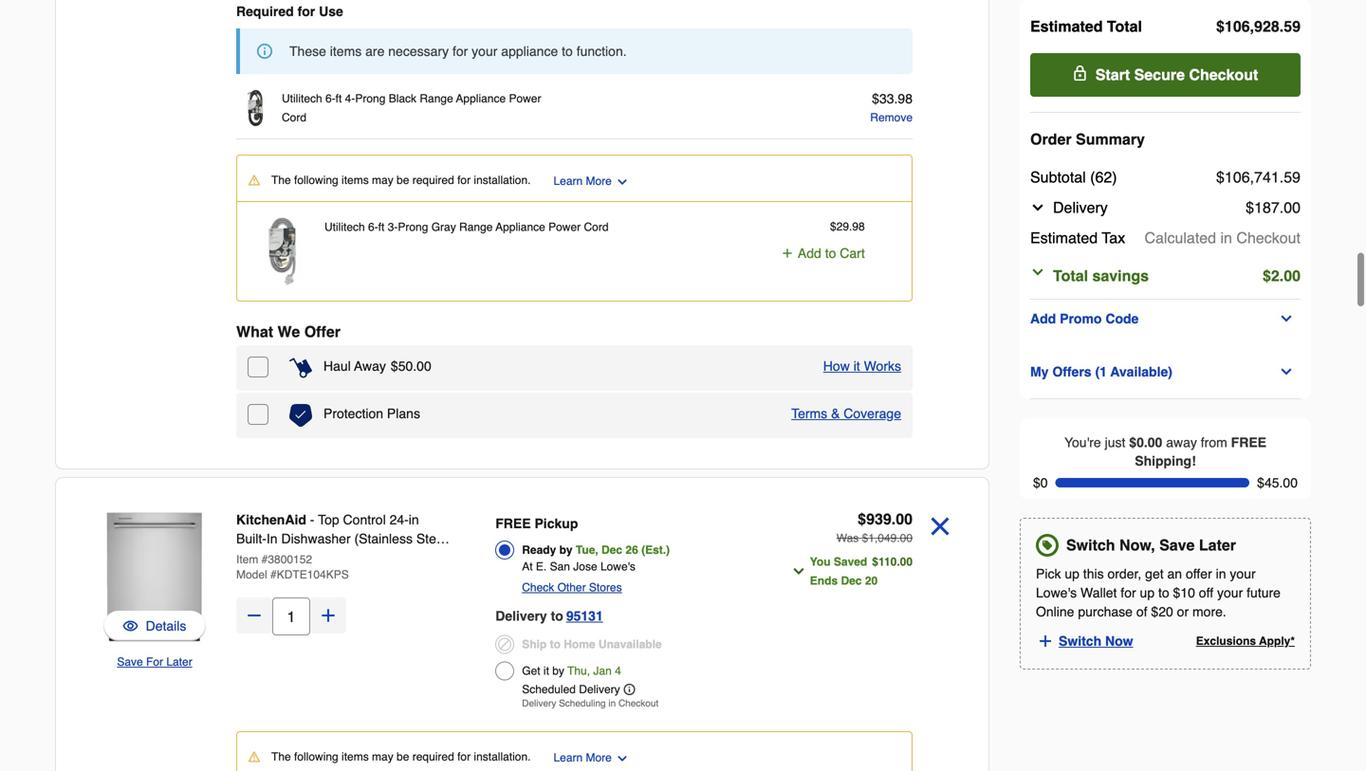 Task type: describe. For each thing, give the bounding box(es) containing it.
in right calculated
[[1221, 229, 1232, 247]]

promo
[[1060, 311, 1102, 326]]

0 vertical spatial items
[[330, 44, 362, 59]]

$ up calculated in checkout
[[1216, 168, 1225, 186]]

utilitech 6-ft 3-prong gray range appliance power cord
[[324, 221, 609, 234]]

start
[[1096, 66, 1130, 83]]

my
[[1030, 364, 1049, 380]]

. for 106,928
[[1280, 18, 1284, 35]]

item
[[236, 553, 258, 566]]

in right scheduling
[[609, 698, 616, 709]]

$ down 106,741
[[1246, 199, 1254, 216]]

checkout for start secure checkout
[[1189, 66, 1258, 83]]

haul away $ 50 .00
[[324, 359, 431, 374]]

dec inside you saved $ 110 .00 ends dec 20
[[841, 574, 862, 588]]

remove item image
[[924, 510, 956, 543]]

control
[[343, 512, 386, 528]]

cord for utilitech 6-ft 4-prong black range appliance power cord
[[282, 111, 306, 124]]

offers
[[1053, 364, 1092, 380]]

&
[[831, 406, 840, 421]]

offer
[[1186, 567, 1212, 582]]

top control 24-in built-in dishwasher (stainless steel with printshield finish), 47-dba image
[[86, 509, 223, 645]]

utilitech for utilitech 6-ft 3-prong gray range appliance power cord
[[324, 221, 365, 234]]

ready by tue, dec 26 (est.)
[[522, 544, 670, 557]]

save for later button
[[117, 653, 192, 672]]

subtotal
[[1030, 168, 1086, 186]]

187
[[1254, 199, 1280, 216]]

what
[[236, 323, 273, 341]]

calculated in checkout
[[1145, 229, 1301, 247]]

#kdte104kps
[[270, 568, 349, 582]]

summary
[[1076, 130, 1145, 148]]

quickview image
[[123, 617, 138, 636]]

for inside pick up this order, get an offer in your lowe's wallet for up to $10 off your future online purchase of $20 or more.
[[1121, 586, 1136, 601]]

.00 inside you saved $ 110 .00 ends dec 20
[[897, 556, 913, 569]]

the following items may be required for installation. for top chevron down icon
[[271, 174, 531, 187]]

2 more from the top
[[586, 751, 612, 765]]

939
[[866, 510, 892, 528]]

$33.98
[[872, 91, 913, 106]]

1 vertical spatial your
[[1230, 567, 1256, 582]]

code
[[1106, 311, 1139, 326]]

.00 down $ 187 .00
[[1280, 267, 1301, 285]]

switch now
[[1059, 634, 1133, 649]]

95131 button
[[566, 605, 603, 628]]

switch now button
[[1036, 629, 1150, 654]]

delivery for delivery to 95131
[[495, 609, 547, 624]]

required for use
[[236, 4, 343, 19]]

pick
[[1036, 567, 1061, 582]]

.00 down $ 106,741 . 59
[[1280, 199, 1301, 216]]

$ inside you saved $ 110 .00 ends dec 20
[[872, 556, 879, 569]]

online
[[1036, 605, 1074, 620]]

get
[[522, 665, 540, 678]]

necessary
[[388, 44, 449, 59]]

just
[[1105, 435, 1126, 450]]

you're
[[1064, 435, 1101, 450]]

available)
[[1111, 364, 1173, 380]]

san
[[550, 560, 570, 574]]

2 vertical spatial items
[[342, 750, 369, 764]]

are
[[365, 44, 385, 59]]

0 horizontal spatial total
[[1053, 267, 1088, 285]]

thu,
[[568, 665, 590, 678]]

it for get
[[544, 665, 549, 678]]

20
[[865, 574, 878, 588]]

0 vertical spatial by
[[559, 544, 573, 557]]

2 learn more from the top
[[554, 751, 612, 765]]

you saved $ 110 .00 ends dec 20
[[810, 556, 913, 588]]

future
[[1247, 586, 1281, 601]]

2 installation. from the top
[[474, 750, 531, 764]]

0.00
[[1137, 435, 1163, 450]]

0 vertical spatial your
[[472, 44, 498, 59]]

at e. san jose lowe's check other stores
[[522, 560, 636, 594]]

block image
[[495, 635, 514, 654]]

jan
[[593, 665, 612, 678]]

1 vertical spatial items
[[342, 174, 369, 187]]

or
[[1177, 605, 1189, 620]]

106,928
[[1225, 18, 1280, 35]]

add promo code link
[[1030, 307, 1301, 330]]

start secure checkout button
[[1030, 53, 1301, 97]]

use
[[319, 4, 343, 19]]

secure
[[1134, 66, 1185, 83]]

tag filled image
[[1039, 537, 1056, 554]]

6-ft 3-prong gray range appliance power cord image
[[249, 217, 317, 286]]

$ up was in the bottom of the page
[[858, 510, 866, 528]]

may for warning image related to top chevron down icon
[[372, 174, 393, 187]]

switch for switch now, save later
[[1066, 537, 1115, 554]]

save inside button
[[117, 656, 143, 669]]

off
[[1199, 586, 1214, 601]]

(62)
[[1090, 168, 1117, 186]]

learn for bottommost chevron down icon
[[554, 751, 583, 765]]

option group containing free pickup
[[495, 510, 759, 714]]

$0
[[1033, 476, 1048, 491]]

to left function.
[[562, 44, 573, 59]]

2 following from the top
[[294, 750, 338, 764]]

learn for top chevron down icon
[[554, 175, 583, 188]]

$ 939 .00 was $ 1,049 .00
[[837, 510, 913, 545]]

start secure checkout
[[1096, 66, 1258, 83]]

you're just $ 0.00
[[1064, 435, 1163, 450]]

with
[[236, 550, 260, 565]]

checkout inside option group
[[619, 698, 659, 709]]

jose
[[573, 560, 597, 574]]

0 vertical spatial dec
[[602, 544, 622, 557]]

plus image
[[319, 606, 338, 625]]

appliance for gray
[[496, 221, 545, 234]]

appliance for black
[[456, 92, 506, 105]]

$ right just
[[1129, 435, 1137, 450]]

add item to cart element
[[798, 244, 865, 263]]

2 vertical spatial your
[[1217, 586, 1243, 601]]

1 vertical spatial by
[[552, 665, 564, 678]]

$ left 98
[[830, 220, 837, 233]]

delivery up delivery scheduling in checkout
[[579, 683, 620, 696]]

get
[[1145, 567, 1164, 582]]

model
[[236, 568, 267, 582]]

98
[[852, 220, 865, 233]]

lowe's inside pick up this order, get an offer in your lowe's wallet for up to $10 off your future online purchase of $20 or more.
[[1036, 586, 1077, 601]]

range for black
[[420, 92, 453, 105]]

utilitech 6-ft 4-prong black range appliance power cord
[[282, 92, 541, 124]]

$20
[[1151, 605, 1173, 620]]

scheduled
[[522, 683, 576, 696]]

estimated for estimated tax
[[1030, 229, 1098, 247]]

4-
[[345, 92, 355, 105]]

delivery for delivery scheduling in checkout
[[522, 698, 556, 709]]

top
[[318, 512, 339, 528]]

what we offer
[[236, 323, 341, 341]]

50
[[398, 359, 413, 374]]

kitchenaid
[[236, 512, 306, 528]]

these items are necessary for your appliance to function.
[[289, 44, 627, 59]]

59 for $ 106,741 . 59
[[1284, 168, 1301, 186]]

dba
[[396, 550, 421, 565]]

range for gray
[[459, 221, 493, 234]]

estimated for estimated total
[[1030, 18, 1103, 35]]

free for free pickup
[[495, 516, 531, 531]]

$ 106,741 . 59
[[1216, 168, 1301, 186]]

may for bottommost chevron down icon's warning image
[[372, 750, 393, 764]]

at
[[522, 560, 533, 574]]

free shipping!
[[1135, 435, 1267, 469]]

4
[[615, 665, 621, 678]]

chevron down image inside my offers (1 available) link
[[1279, 364, 1294, 380]]

add for add promo code
[[1030, 311, 1056, 326]]

built-
[[236, 531, 267, 546]]

remove button
[[870, 108, 913, 127]]

power for utilitech 6-ft 3-prong gray range appliance power cord
[[549, 221, 581, 234]]

ft for 3-
[[378, 221, 385, 234]]

chevron down image inside add promo code link
[[1279, 311, 1294, 326]]

0 vertical spatial up
[[1065, 567, 1080, 582]]

secure image
[[1073, 65, 1088, 81]]

59 for $ 106,928 . 59
[[1284, 18, 1301, 35]]

away
[[1166, 435, 1197, 450]]

1 vertical spatial chevron down image
[[791, 564, 806, 579]]

more.
[[1193, 605, 1227, 620]]

-
[[310, 512, 314, 528]]

pickup
[[535, 516, 578, 531]]

stores
[[589, 581, 622, 594]]



Task type: vqa. For each thing, say whether or not it's contained in the screenshot.
Vibrating.
no



Task type: locate. For each thing, give the bounding box(es) containing it.
1 59 from the top
[[1284, 18, 1301, 35]]

plus image inside switch now button
[[1037, 633, 1054, 650]]

checkout for calculated in checkout
[[1237, 229, 1301, 247]]

be
[[397, 174, 409, 187], [397, 750, 409, 764]]

free
[[1231, 435, 1267, 450], [495, 516, 531, 531]]

0 horizontal spatial up
[[1065, 567, 1080, 582]]

0 vertical spatial switch
[[1066, 537, 1115, 554]]

check other stores button
[[522, 578, 622, 597]]

your right 'off'
[[1217, 586, 1243, 601]]

0 vertical spatial total
[[1107, 18, 1142, 35]]

add
[[798, 246, 821, 261], [1030, 311, 1056, 326]]

in inside top control 24-in built-in dishwasher (stainless steel with printshield finish), 47-dba
[[409, 512, 419, 528]]

plus image
[[781, 247, 794, 260], [1037, 633, 1054, 650]]

chevron down image
[[616, 175, 629, 189], [791, 564, 806, 579], [616, 752, 629, 766]]

of
[[1136, 605, 1148, 620]]

1 vertical spatial warning image
[[249, 751, 260, 763]]

1 vertical spatial the following items may be required for installation.
[[271, 750, 531, 764]]

the following items may be required for installation. for bottommost chevron down icon
[[271, 750, 531, 764]]

1 vertical spatial total
[[1053, 267, 1088, 285]]

plus image for switch now
[[1037, 633, 1054, 650]]

plus image down online
[[1037, 633, 1054, 650]]

1 vertical spatial free
[[495, 516, 531, 531]]

1 vertical spatial be
[[397, 750, 409, 764]]

these
[[289, 44, 326, 59]]

$ up 20
[[872, 556, 879, 569]]

1 vertical spatial learn
[[554, 751, 583, 765]]

6- for 3-
[[368, 221, 378, 234]]

my offers (1 available)
[[1030, 364, 1173, 380]]

cord inside the utilitech 6-ft 4-prong black range appliance power cord
[[282, 111, 306, 124]]

0 horizontal spatial prong
[[355, 92, 386, 105]]

items
[[330, 44, 362, 59], [342, 174, 369, 187], [342, 750, 369, 764]]

1 vertical spatial later
[[166, 656, 192, 669]]

0 vertical spatial 59
[[1284, 18, 1301, 35]]

range inside the utilitech 6-ft 4-prong black range appliance power cord
[[420, 92, 453, 105]]

1,049
[[868, 532, 897, 545]]

in inside pick up this order, get an offer in your lowe's wallet for up to $10 off your future online purchase of $20 or more.
[[1216, 567, 1226, 582]]

.00 up plans
[[413, 359, 431, 374]]

an
[[1167, 567, 1182, 582]]

to up $20
[[1158, 586, 1170, 601]]

1 horizontal spatial power
[[549, 221, 581, 234]]

how
[[823, 359, 850, 374]]

1 vertical spatial switch
[[1059, 634, 1102, 649]]

1 vertical spatial may
[[372, 750, 393, 764]]

delivery for delivery
[[1053, 199, 1108, 216]]

to for delivery to 95131
[[551, 609, 563, 624]]

total savings
[[1053, 267, 1149, 285]]

2 vertical spatial checkout
[[619, 698, 659, 709]]

by up san
[[559, 544, 573, 557]]

purchase
[[1078, 605, 1133, 620]]

1 horizontal spatial ft
[[378, 221, 385, 234]]

1 warning image from the top
[[249, 175, 260, 186]]

power for utilitech 6-ft 4-prong black range appliance power cord
[[509, 92, 541, 105]]

1 horizontal spatial prong
[[398, 221, 428, 234]]

59 up $ 187 .00
[[1284, 168, 1301, 186]]

1 horizontal spatial cord
[[584, 221, 609, 234]]

function.
[[577, 44, 627, 59]]

$ up start secure checkout
[[1216, 18, 1225, 35]]

total up start
[[1107, 18, 1142, 35]]

free inside free shipping!
[[1231, 435, 1267, 450]]

switch
[[1066, 537, 1115, 554], [1059, 634, 1102, 649]]

to inside pick up this order, get an offer in your lowe's wallet for up to $10 off your future online purchase of $20 or more.
[[1158, 586, 1170, 601]]

warning image for bottommost chevron down icon
[[249, 751, 260, 763]]

total down the estimated tax
[[1053, 267, 1088, 285]]

subtotal (62)
[[1030, 168, 1117, 186]]

0 vertical spatial cord
[[282, 111, 306, 124]]

add left promo
[[1030, 311, 1056, 326]]

utilitech inside the utilitech 6-ft 4-prong black range appliance power cord
[[282, 92, 322, 105]]

6-ft 4-prong black range appliance power cord image
[[236, 89, 274, 127]]

cart
[[840, 246, 865, 261]]

1 vertical spatial estimated
[[1030, 229, 1098, 247]]

0 vertical spatial estimated
[[1030, 18, 1103, 35]]

appliance inside the utilitech 6-ft 4-prong black range appliance power cord
[[456, 92, 506, 105]]

later right for on the left bottom of the page
[[166, 656, 192, 669]]

scheduling
[[559, 698, 606, 709]]

59 right 106,928
[[1284, 18, 1301, 35]]

the for warning image related to top chevron down icon
[[271, 174, 291, 187]]

installation. up utilitech 6-ft 3-prong gray range appliance power cord
[[474, 174, 531, 187]]

more
[[586, 175, 612, 188], [586, 751, 612, 765]]

ft inside the utilitech 6-ft 4-prong black range appliance power cord
[[336, 92, 342, 105]]

2 warning image from the top
[[249, 751, 260, 763]]

0 horizontal spatial info image
[[257, 44, 272, 59]]

save left for on the left bottom of the page
[[117, 656, 143, 669]]

plans
[[387, 406, 420, 421]]

protection plans
[[324, 406, 420, 421]]

1 vertical spatial up
[[1140, 586, 1155, 601]]

0 vertical spatial add
[[798, 246, 821, 261]]

up left this
[[1065, 567, 1080, 582]]

printshield
[[264, 550, 326, 565]]

0 horizontal spatial save
[[117, 656, 143, 669]]

save for later
[[117, 656, 192, 669]]

your up future
[[1230, 567, 1256, 582]]

0 horizontal spatial ft
[[336, 92, 342, 105]]

0 vertical spatial required
[[412, 174, 454, 187]]

add promo code
[[1030, 311, 1139, 326]]

110
[[879, 556, 897, 569]]

add left cart on the top
[[798, 246, 821, 261]]

2 be from the top
[[397, 750, 409, 764]]

0 vertical spatial learn
[[554, 175, 583, 188]]

6- for 4-
[[325, 92, 336, 105]]

0 vertical spatial ft
[[336, 92, 342, 105]]

it inside how it works button
[[854, 359, 860, 374]]

for
[[298, 4, 315, 19], [453, 44, 468, 59], [457, 174, 471, 187], [1121, 586, 1136, 601], [457, 750, 471, 764]]

$45.00
[[1257, 476, 1298, 491]]

scheduled delivery
[[522, 683, 620, 696]]

1 vertical spatial lowe's
[[1036, 586, 1077, 601]]

protection
[[324, 406, 383, 421]]

free up ready
[[495, 516, 531, 531]]

info image down "required"
[[257, 44, 272, 59]]

switch down online
[[1059, 634, 1102, 649]]

how it works button
[[823, 357, 901, 376]]

0 vertical spatial later
[[1199, 537, 1236, 554]]

1 estimated from the top
[[1030, 18, 1103, 35]]

may
[[372, 174, 393, 187], [372, 750, 393, 764]]

ends
[[810, 574, 838, 588]]

appliance right gray
[[496, 221, 545, 234]]

terms & coverage
[[791, 406, 901, 421]]

0 vertical spatial save
[[1159, 537, 1195, 554]]

1 horizontal spatial it
[[854, 359, 860, 374]]

in right offer
[[1216, 567, 1226, 582]]

minus image
[[245, 606, 264, 625]]

1 following from the top
[[294, 174, 338, 187]]

power inside the utilitech 6-ft 4-prong black range appliance power cord
[[509, 92, 541, 105]]

utilitech right 6-ft 4-prong black range appliance power cord icon
[[282, 92, 322, 105]]

0 vertical spatial the
[[271, 174, 291, 187]]

1 the from the top
[[271, 174, 291, 187]]

estimated up secure image at the right of the page
[[1030, 18, 1103, 35]]

check
[[522, 581, 554, 594]]

prong for 4-
[[355, 92, 386, 105]]

installation.
[[474, 174, 531, 187], [474, 750, 531, 764]]

1 horizontal spatial info image
[[624, 684, 635, 695]]

utilitech for utilitech 6-ft 4-prong black range appliance power cord
[[282, 92, 322, 105]]

0 vertical spatial 6-
[[325, 92, 336, 105]]

kitchenaid -
[[236, 512, 318, 528]]

1 vertical spatial add
[[1030, 311, 1056, 326]]

protection plan filled image
[[289, 404, 312, 427]]

item #3800152 model #kdte104kps
[[236, 553, 349, 582]]

warning image
[[249, 175, 260, 186], [249, 751, 260, 763]]

1 horizontal spatial later
[[1199, 537, 1236, 554]]

warning image for top chevron down icon
[[249, 175, 260, 186]]

0 vertical spatial plus image
[[781, 247, 794, 260]]

option group
[[495, 510, 759, 714]]

0 vertical spatial lowe's
[[601, 560, 636, 574]]

checkout inside button
[[1189, 66, 1258, 83]]

in up steel
[[409, 512, 419, 528]]

to for add to cart
[[825, 246, 836, 261]]

terms
[[791, 406, 828, 421]]

delivery down scheduled
[[522, 698, 556, 709]]

to
[[562, 44, 573, 59], [825, 246, 836, 261], [1158, 586, 1170, 601], [551, 609, 563, 624], [550, 638, 561, 651]]

prong left black at the top left
[[355, 92, 386, 105]]

checkout down 187
[[1237, 229, 1301, 247]]

1 horizontal spatial total
[[1107, 18, 1142, 35]]

exclusions apply*
[[1196, 635, 1295, 648]]

2 learn from the top
[[554, 751, 583, 765]]

terms & coverage button
[[791, 404, 901, 423]]

.00 up 110
[[897, 532, 913, 545]]

estimated left tax
[[1030, 229, 1098, 247]]

1 vertical spatial more
[[586, 751, 612, 765]]

ft left 4-
[[336, 92, 342, 105]]

0 vertical spatial power
[[509, 92, 541, 105]]

6- inside the utilitech 6-ft 4-prong black range appliance power cord
[[325, 92, 336, 105]]

info image up delivery scheduling in checkout
[[624, 684, 635, 695]]

free for free shipping!
[[1231, 435, 1267, 450]]

1 may from the top
[[372, 174, 393, 187]]

1 vertical spatial installation.
[[474, 750, 531, 764]]

$ right was in the bottom of the page
[[862, 532, 868, 545]]

plus image for add to cart
[[781, 247, 794, 260]]

1 vertical spatial the
[[271, 750, 291, 764]]

3-
[[388, 221, 398, 234]]

0 vertical spatial the following items may be required for installation.
[[271, 174, 531, 187]]

dec left 26 on the bottom
[[602, 544, 622, 557]]

for
[[146, 656, 163, 669]]

1 vertical spatial prong
[[398, 221, 428, 234]]

1 vertical spatial it
[[544, 665, 549, 678]]

ft for 4-
[[336, 92, 342, 105]]

required for warning image related to top chevron down icon
[[412, 174, 454, 187]]

0 vertical spatial chevron down image
[[616, 175, 629, 189]]

range right gray
[[459, 221, 493, 234]]

free right 'from'
[[1231, 435, 1267, 450]]

2 may from the top
[[372, 750, 393, 764]]

required
[[236, 4, 294, 19]]

add for add to cart
[[798, 246, 821, 261]]

2 59 from the top
[[1284, 168, 1301, 186]]

0 vertical spatial warning image
[[249, 175, 260, 186]]

1 installation. from the top
[[474, 174, 531, 187]]

1 horizontal spatial up
[[1140, 586, 1155, 601]]

$ down calculated in checkout
[[1263, 267, 1271, 285]]

be for bottommost chevron down icon's warning image
[[397, 750, 409, 764]]

0 horizontal spatial cord
[[282, 111, 306, 124]]

2 the from the top
[[271, 750, 291, 764]]

info image inside option group
[[624, 684, 635, 695]]

switch inside button
[[1059, 634, 1102, 649]]

my offers (1 available) link
[[1030, 361, 1301, 383]]

now,
[[1120, 537, 1155, 554]]

$ right away
[[391, 359, 398, 374]]

2 estimated from the top
[[1030, 229, 1098, 247]]

0 horizontal spatial free
[[495, 516, 531, 531]]

by left thu,
[[552, 665, 564, 678]]

total
[[1107, 18, 1142, 35], [1053, 267, 1088, 285]]

lowe's inside at e. san jose lowe's check other stores
[[601, 560, 636, 574]]

1 required from the top
[[412, 174, 454, 187]]

switch up this
[[1066, 537, 1115, 554]]

1 vertical spatial .
[[1280, 168, 1284, 186]]

learn more
[[554, 175, 612, 188], [554, 751, 612, 765]]

it for how
[[854, 359, 860, 374]]

0 horizontal spatial lowe's
[[601, 560, 636, 574]]

0 vertical spatial more
[[586, 175, 612, 188]]

up up of
[[1140, 586, 1155, 601]]

0 horizontal spatial plus image
[[781, 247, 794, 260]]

0 vertical spatial may
[[372, 174, 393, 187]]

2 vertical spatial chevron down image
[[616, 752, 629, 766]]

installation. down scheduled
[[474, 750, 531, 764]]

. for 29
[[849, 220, 852, 233]]

prong left gray
[[398, 221, 428, 234]]

2 required from the top
[[412, 750, 454, 764]]

dec down saved
[[841, 574, 862, 588]]

cord for utilitech 6-ft 3-prong gray range appliance power cord
[[584, 221, 609, 234]]

0 horizontal spatial dec
[[602, 544, 622, 557]]

to left 95131
[[551, 609, 563, 624]]

$ 2 .00
[[1263, 267, 1301, 285]]

1 vertical spatial appliance
[[496, 221, 545, 234]]

0 vertical spatial info image
[[257, 44, 272, 59]]

it
[[854, 359, 860, 374], [544, 665, 549, 678]]

Stepper number input field with increment and decrement buttons number field
[[272, 598, 310, 636]]

delivery up ship
[[495, 609, 547, 624]]

lowe's down 26 on the bottom
[[601, 560, 636, 574]]

from
[[1201, 435, 1228, 450]]

1 horizontal spatial dec
[[841, 574, 862, 588]]

estimated total
[[1030, 18, 1142, 35]]

to for ship to home unavailable
[[550, 638, 561, 651]]

6- left 4-
[[325, 92, 336, 105]]

0 vertical spatial be
[[397, 174, 409, 187]]

plus image left add item to cart element
[[781, 247, 794, 260]]

prong inside the utilitech 6-ft 4-prong black range appliance power cord
[[355, 92, 386, 105]]

required for bottommost chevron down icon's warning image
[[412, 750, 454, 764]]

0 vertical spatial utilitech
[[282, 92, 322, 105]]

black
[[389, 92, 417, 105]]

0 vertical spatial appliance
[[456, 92, 506, 105]]

1 vertical spatial following
[[294, 750, 338, 764]]

switch for switch now
[[1059, 634, 1102, 649]]

1 vertical spatial utilitech
[[324, 221, 365, 234]]

ship to home unavailable
[[522, 638, 662, 651]]

it right get
[[544, 665, 549, 678]]

remove
[[870, 111, 913, 124]]

home
[[564, 638, 595, 651]]

$ 106,928 . 59
[[1216, 18, 1301, 35]]

1 horizontal spatial lowe's
[[1036, 586, 1077, 601]]

0 vertical spatial range
[[420, 92, 453, 105]]

delivery up the estimated tax
[[1053, 199, 1108, 216]]

1 vertical spatial checkout
[[1237, 229, 1301, 247]]

utilitech left 3- at the top
[[324, 221, 365, 234]]

1 vertical spatial ft
[[378, 221, 385, 234]]

0 horizontal spatial add
[[798, 246, 821, 261]]

0 vertical spatial .
[[1280, 18, 1284, 35]]

the for bottommost chevron down icon's warning image
[[271, 750, 291, 764]]

1 horizontal spatial free
[[1231, 435, 1267, 450]]

haul away filled image
[[289, 357, 312, 380]]

it inside option group
[[544, 665, 549, 678]]

away from
[[1166, 435, 1228, 450]]

0 vertical spatial learn more
[[554, 175, 612, 188]]

0 horizontal spatial utilitech
[[282, 92, 322, 105]]

other
[[557, 581, 586, 594]]

ft left 3- at the top
[[378, 221, 385, 234]]

1 vertical spatial 6-
[[368, 221, 378, 234]]

1 horizontal spatial range
[[459, 221, 493, 234]]

0 vertical spatial installation.
[[474, 174, 531, 187]]

6- left 3- at the top
[[368, 221, 378, 234]]

chevron down image
[[1030, 200, 1046, 215], [1030, 265, 1046, 280], [1279, 311, 1294, 326], [1279, 364, 1294, 380]]

away
[[354, 359, 386, 374]]

0 horizontal spatial later
[[166, 656, 192, 669]]

. for 106,741
[[1280, 168, 1284, 186]]

your left appliance
[[472, 44, 498, 59]]

0 vertical spatial following
[[294, 174, 338, 187]]

1 horizontal spatial add
[[1030, 311, 1056, 326]]

prong for 3-
[[398, 221, 428, 234]]

delivery to 95131
[[495, 609, 603, 624]]

1 vertical spatial save
[[117, 656, 143, 669]]

it right how
[[854, 359, 860, 374]]

checkout down the 4
[[619, 698, 659, 709]]

how it works
[[823, 359, 901, 374]]

get it by thu, jan 4
[[522, 665, 621, 678]]

save up an
[[1159, 537, 1195, 554]]

to left cart on the top
[[825, 246, 836, 261]]

range right black at the top left
[[420, 92, 453, 105]]

appliance down these items are necessary for your appliance to function.
[[456, 92, 506, 105]]

1 vertical spatial range
[[459, 221, 493, 234]]

e.
[[536, 560, 547, 574]]

this
[[1083, 567, 1104, 582]]

.00 up 1,049
[[892, 510, 913, 528]]

0 vertical spatial checkout
[[1189, 66, 1258, 83]]

0 horizontal spatial range
[[420, 92, 453, 105]]

2 the following items may be required for installation. from the top
[[271, 750, 531, 764]]

1 horizontal spatial save
[[1159, 537, 1195, 554]]

lowe's up online
[[1036, 586, 1077, 601]]

later up offer
[[1199, 537, 1236, 554]]

1 the following items may be required for installation. from the top
[[271, 174, 531, 187]]

0 horizontal spatial power
[[509, 92, 541, 105]]

appliance
[[501, 44, 558, 59]]

details
[[146, 619, 186, 634]]

info image
[[257, 44, 272, 59], [624, 684, 635, 695]]

2 vertical spatial .
[[849, 220, 852, 233]]

1 be from the top
[[397, 174, 409, 187]]

checkout down 106,928
[[1189, 66, 1258, 83]]

1 learn from the top
[[554, 175, 583, 188]]

.00 down 1,049
[[897, 556, 913, 569]]

1 more from the top
[[586, 175, 612, 188]]

to right ship
[[550, 638, 561, 651]]

now
[[1105, 634, 1133, 649]]

be for warning image related to top chevron down icon
[[397, 174, 409, 187]]

we
[[278, 323, 300, 341]]

1 learn more from the top
[[554, 175, 612, 188]]

later inside button
[[166, 656, 192, 669]]



